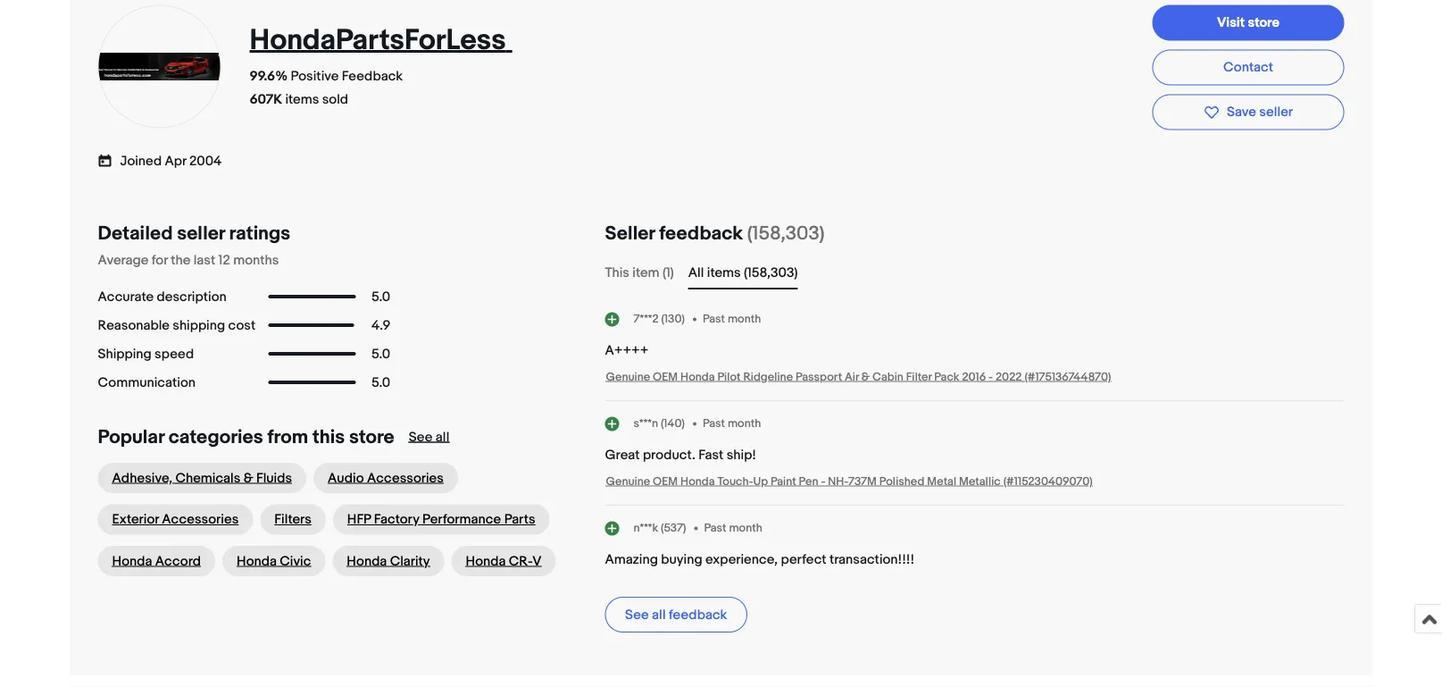 Task type: vqa. For each thing, say whether or not it's contained in the screenshot.
the top (2)
no



Task type: describe. For each thing, give the bounding box(es) containing it.
genuine for great product.  fast ship!
[[606, 474, 651, 488]]

exterior
[[112, 512, 159, 528]]

ratings
[[229, 222, 290, 245]]

last
[[194, 252, 216, 268]]

metallic
[[960, 474, 1001, 488]]

reasonable
[[98, 317, 170, 333]]

(140)
[[661, 417, 685, 430]]

detailed
[[98, 222, 173, 245]]

contact
[[1224, 59, 1274, 75]]

s***n (140)
[[634, 417, 685, 430]]

adhesive,
[[112, 470, 173, 486]]

amazing buying experience, perfect transaction!!!!
[[605, 551, 915, 567]]

joined apr 2004
[[120, 153, 222, 169]]

hfp factory performance parts link
[[333, 504, 550, 535]]

hfp
[[347, 512, 371, 528]]

7***2
[[634, 312, 659, 326]]

hfp factory performance parts
[[347, 512, 536, 528]]

hondapartsforless
[[250, 23, 506, 58]]

factory
[[374, 512, 420, 528]]

accessories for audio accessories
[[367, 470, 444, 486]]

past month for a++++
[[703, 312, 762, 326]]

pack
[[935, 370, 960, 384]]

accurate description
[[98, 289, 227, 305]]

honda cr-v link
[[452, 546, 556, 576]]

items inside 99.6% positive feedback 607k items sold
[[285, 92, 319, 108]]

item
[[633, 264, 660, 281]]

see all feedback link
[[605, 597, 748, 633]]

12
[[219, 252, 230, 268]]

filters link
[[260, 504, 326, 535]]

this
[[605, 264, 630, 281]]

positive
[[291, 68, 339, 84]]

genuine oem honda pilot ridgeline passport air & cabin filter pack 2016 - 2022 (#175136744870) link
[[606, 370, 1112, 384]]

all
[[689, 264, 704, 281]]

accessories for exterior accessories
[[162, 512, 239, 528]]

(#175136744870)
[[1025, 370, 1112, 384]]

honda clarity
[[347, 553, 430, 569]]

contact link
[[1153, 50, 1345, 85]]

buying
[[661, 551, 703, 567]]

product.
[[643, 447, 696, 463]]

ridgeline
[[744, 370, 793, 384]]

hondapartsforless image
[[97, 53, 222, 80]]

0 vertical spatial -
[[989, 370, 994, 384]]

2022
[[996, 370, 1023, 384]]

description
[[157, 289, 227, 305]]

detailed seller ratings
[[98, 222, 290, 245]]

month for amazing buying experience, perfect transaction!!!!
[[729, 521, 763, 535]]

honda accord link
[[98, 546, 215, 576]]

99.6%
[[250, 68, 288, 84]]

month for a++++
[[728, 312, 762, 326]]

filter
[[907, 370, 932, 384]]

honda for honda accord
[[112, 553, 152, 569]]

honda cr-v
[[466, 553, 542, 569]]

experience,
[[706, 551, 778, 567]]

honda for honda civic
[[237, 553, 277, 569]]

ship!
[[727, 447, 757, 463]]

reasonable shipping cost
[[98, 317, 256, 333]]

cost
[[228, 317, 256, 333]]

hondapartsforless link
[[250, 23, 513, 58]]

(1)
[[663, 264, 674, 281]]

exterior accessories link
[[98, 504, 253, 535]]

past month for amazing buying experience, perfect transaction!!!!
[[704, 521, 763, 535]]

tab list containing this item (1)
[[605, 263, 1345, 282]]

parts
[[504, 512, 536, 528]]

cabin
[[873, 370, 904, 384]]

honda clarity link
[[333, 546, 445, 576]]

average
[[98, 252, 149, 268]]

honda for honda cr-v
[[466, 553, 506, 569]]

save seller button
[[1153, 94, 1345, 130]]

air
[[845, 370, 859, 384]]

1 vertical spatial -
[[821, 474, 826, 488]]

store inside 'link'
[[1249, 14, 1280, 30]]

perfect
[[781, 551, 827, 567]]

4.9
[[372, 317, 391, 333]]

polished
[[880, 474, 925, 488]]

joined
[[120, 153, 162, 169]]

shipping speed
[[98, 346, 194, 362]]

this item (1)
[[605, 264, 674, 281]]

nh-
[[828, 474, 849, 488]]

genuine for a++++
[[606, 370, 651, 384]]

3 5.0 from the top
[[372, 374, 391, 390]]

honda civic
[[237, 553, 311, 569]]

clarity
[[390, 553, 430, 569]]

oem for great product.  fast ship!
[[653, 474, 678, 488]]

average for the last 12 months
[[98, 252, 279, 268]]

1 vertical spatial feedback
[[669, 607, 728, 623]]

civic
[[280, 553, 311, 569]]



Task type: locate. For each thing, give the bounding box(es) containing it.
up
[[754, 474, 768, 488]]

visit store
[[1218, 14, 1280, 30]]

seller right save
[[1260, 104, 1294, 120]]

categories
[[169, 425, 263, 449]]

see all feedback
[[625, 607, 728, 623]]

0 vertical spatial items
[[285, 92, 319, 108]]

1 horizontal spatial &
[[862, 370, 870, 384]]

2 genuine from the top
[[606, 474, 651, 488]]

& right air
[[862, 370, 870, 384]]

0 vertical spatial see
[[409, 429, 433, 445]]

great
[[605, 447, 640, 463]]

honda down fast
[[681, 474, 715, 488]]

0 vertical spatial genuine
[[606, 370, 651, 384]]

honda left pilot
[[681, 370, 715, 384]]

1 vertical spatial all
[[652, 607, 666, 623]]

1 horizontal spatial accessories
[[367, 470, 444, 486]]

1 vertical spatial accessories
[[162, 512, 239, 528]]

see down amazing
[[625, 607, 649, 623]]

this
[[313, 425, 345, 449]]

1 vertical spatial seller
[[177, 222, 225, 245]]

month
[[728, 312, 762, 326], [728, 417, 762, 430], [729, 521, 763, 535]]

2016
[[963, 370, 987, 384]]

genuine
[[606, 370, 651, 384], [606, 474, 651, 488]]

1 vertical spatial past month
[[703, 417, 762, 430]]

items right all at the left
[[707, 264, 741, 281]]

0 vertical spatial month
[[728, 312, 762, 326]]

apr
[[165, 153, 186, 169]]

see all link
[[409, 429, 450, 445]]

oem for a++++
[[653, 370, 678, 384]]

store
[[1249, 14, 1280, 30], [349, 425, 395, 449]]

past month
[[703, 312, 762, 326], [703, 417, 762, 430], [704, 521, 763, 535]]

1 vertical spatial month
[[728, 417, 762, 430]]

past up experience,
[[704, 521, 727, 535]]

audio accessories
[[328, 470, 444, 486]]

accessories
[[367, 470, 444, 486], [162, 512, 239, 528]]

- right 2016
[[989, 370, 994, 384]]

adhesive, chemicals & fluids
[[112, 470, 292, 486]]

0 horizontal spatial see
[[409, 429, 433, 445]]

0 vertical spatial store
[[1249, 14, 1280, 30]]

1 vertical spatial genuine
[[606, 474, 651, 488]]

99.6% positive feedback 607k items sold
[[250, 68, 403, 108]]

fluids
[[256, 470, 292, 486]]

1 vertical spatial &
[[244, 470, 253, 486]]

pen
[[799, 474, 819, 488]]

1 genuine from the top
[[606, 370, 651, 384]]

accurate
[[98, 289, 154, 305]]

paint
[[771, 474, 797, 488]]

1 horizontal spatial -
[[989, 370, 994, 384]]

see for see all feedback
[[625, 607, 649, 623]]

5.0 for speed
[[372, 346, 391, 362]]

amazing
[[605, 551, 658, 567]]

0 vertical spatial &
[[862, 370, 870, 384]]

fast
[[699, 447, 724, 463]]

adhesive, chemicals & fluids link
[[98, 463, 306, 493]]

&
[[862, 370, 870, 384], [244, 470, 253, 486]]

607k
[[250, 92, 282, 108]]

1 vertical spatial store
[[349, 425, 395, 449]]

text__icon wrapper image
[[98, 152, 120, 168]]

honda down exterior
[[112, 553, 152, 569]]

honda civic link
[[222, 546, 326, 576]]

seller for save
[[1260, 104, 1294, 120]]

(158,303) up all items (158,303)
[[748, 222, 825, 245]]

genuine oem honda pilot ridgeline passport air & cabin filter pack 2016 - 2022 (#175136744870)
[[606, 370, 1112, 384]]

metal
[[928, 474, 957, 488]]

1 vertical spatial (158,303)
[[744, 264, 798, 281]]

honda left cr-
[[466, 553, 506, 569]]

seller up last
[[177, 222, 225, 245]]

past for amazing buying experience, perfect transaction!!!!
[[704, 521, 727, 535]]

seller for detailed
[[177, 222, 225, 245]]

(158,303) down seller feedback (158,303)
[[744, 264, 798, 281]]

shipping
[[98, 346, 152, 362]]

5.0 for description
[[372, 289, 391, 305]]

& inside 'link'
[[244, 470, 253, 486]]

feedback down buying
[[669, 607, 728, 623]]

oem up s***n (140) on the bottom left of the page
[[653, 370, 678, 384]]

2 oem from the top
[[653, 474, 678, 488]]

5.0
[[372, 289, 391, 305], [372, 346, 391, 362], [372, 374, 391, 390]]

2 vertical spatial past month
[[704, 521, 763, 535]]

audio accessories link
[[314, 463, 458, 493]]

0 vertical spatial feedback
[[660, 222, 743, 245]]

past up fast
[[703, 417, 726, 430]]

popular
[[98, 425, 164, 449]]

0 vertical spatial oem
[[653, 370, 678, 384]]

0 horizontal spatial accessories
[[162, 512, 239, 528]]

honda down hfp
[[347, 553, 387, 569]]

tab list
[[605, 263, 1345, 282]]

2 vertical spatial 5.0
[[372, 374, 391, 390]]

save seller
[[1228, 104, 1294, 120]]

(#115230409070)
[[1004, 474, 1093, 488]]

0 horizontal spatial -
[[821, 474, 826, 488]]

visit store link
[[1153, 5, 1345, 41]]

0 horizontal spatial items
[[285, 92, 319, 108]]

1 horizontal spatial store
[[1249, 14, 1280, 30]]

store right this
[[349, 425, 395, 449]]

2 vertical spatial past
[[704, 521, 727, 535]]

touch-
[[718, 474, 754, 488]]

1 vertical spatial oem
[[653, 474, 678, 488]]

n***k
[[634, 521, 659, 535]]

1 vertical spatial items
[[707, 264, 741, 281]]

0 vertical spatial 5.0
[[372, 289, 391, 305]]

popular categories from this store
[[98, 425, 395, 449]]

month for great product.  fast ship!
[[728, 417, 762, 430]]

genuine down great
[[606, 474, 651, 488]]

past month up experience,
[[704, 521, 763, 535]]

feedback up all at the left
[[660, 222, 743, 245]]

months
[[233, 252, 279, 268]]

items down positive
[[285, 92, 319, 108]]

filters
[[275, 512, 312, 528]]

month up experience,
[[729, 521, 763, 535]]

-
[[989, 370, 994, 384], [821, 474, 826, 488]]

(158,303)
[[748, 222, 825, 245], [744, 264, 798, 281]]

all up audio accessories link at the bottom of the page
[[436, 429, 450, 445]]

shipping
[[173, 317, 225, 333]]

1 oem from the top
[[653, 370, 678, 384]]

past for a++++
[[703, 312, 726, 326]]

(158,303) for all items (158,303)
[[744, 264, 798, 281]]

0 horizontal spatial store
[[349, 425, 395, 449]]

the
[[171, 252, 191, 268]]

month down all items (158,303)
[[728, 312, 762, 326]]

& left fluids
[[244, 470, 253, 486]]

from
[[268, 425, 308, 449]]

honda for honda clarity
[[347, 553, 387, 569]]

store right "visit" on the right top of the page
[[1249, 14, 1280, 30]]

items
[[285, 92, 319, 108], [707, 264, 741, 281]]

1 horizontal spatial items
[[707, 264, 741, 281]]

for
[[152, 252, 168, 268]]

past right (130)
[[703, 312, 726, 326]]

see all
[[409, 429, 450, 445]]

performance
[[423, 512, 501, 528]]

0 horizontal spatial all
[[436, 429, 450, 445]]

1 horizontal spatial all
[[652, 607, 666, 623]]

past for great product.  fast ship!
[[703, 417, 726, 430]]

1 vertical spatial 5.0
[[372, 346, 391, 362]]

1 vertical spatial see
[[625, 607, 649, 623]]

chemicals
[[176, 470, 241, 486]]

save
[[1228, 104, 1257, 120]]

1 horizontal spatial see
[[625, 607, 649, 623]]

0 vertical spatial past month
[[703, 312, 762, 326]]

see
[[409, 429, 433, 445], [625, 607, 649, 623]]

genuine oem honda touch-up paint pen - nh-737m polished metal metallic (#115230409070) link
[[606, 474, 1093, 488]]

all for see all
[[436, 429, 450, 445]]

passport
[[796, 370, 843, 384]]

see for see all
[[409, 429, 433, 445]]

0 vertical spatial seller
[[1260, 104, 1294, 120]]

month up the ship!
[[728, 417, 762, 430]]

cr-
[[509, 553, 533, 569]]

past
[[703, 312, 726, 326], [703, 417, 726, 430], [704, 521, 727, 535]]

seller
[[1260, 104, 1294, 120], [177, 222, 225, 245]]

0 vertical spatial past
[[703, 312, 726, 326]]

1 horizontal spatial seller
[[1260, 104, 1294, 120]]

0 vertical spatial all
[[436, 429, 450, 445]]

past month up the ship!
[[703, 417, 762, 430]]

communication
[[98, 374, 196, 390]]

accessories down "adhesive, chemicals & fluids" 'link'
[[162, 512, 239, 528]]

2 vertical spatial month
[[729, 521, 763, 535]]

transaction!!!!
[[830, 551, 915, 567]]

0 vertical spatial (158,303)
[[748, 222, 825, 245]]

1 5.0 from the top
[[372, 289, 391, 305]]

2004
[[189, 153, 222, 169]]

0 vertical spatial accessories
[[367, 470, 444, 486]]

genuine down a++++
[[606, 370, 651, 384]]

0 horizontal spatial &
[[244, 470, 253, 486]]

seller feedback (158,303)
[[605, 222, 825, 245]]

(158,303) for seller feedback (158,303)
[[748, 222, 825, 245]]

feedback
[[342, 68, 403, 84]]

seller inside button
[[1260, 104, 1294, 120]]

exterior accessories
[[112, 512, 239, 528]]

737m
[[849, 474, 877, 488]]

oem down product.
[[653, 474, 678, 488]]

past month for great product.  fast ship!
[[703, 417, 762, 430]]

all down buying
[[652, 607, 666, 623]]

accord
[[155, 553, 201, 569]]

all items (158,303)
[[689, 264, 798, 281]]

pilot
[[718, 370, 741, 384]]

- right pen
[[821, 474, 826, 488]]

(130)
[[662, 312, 685, 326]]

(537)
[[661, 521, 687, 535]]

0 horizontal spatial seller
[[177, 222, 225, 245]]

1 vertical spatial past
[[703, 417, 726, 430]]

accessories up the factory
[[367, 470, 444, 486]]

2 5.0 from the top
[[372, 346, 391, 362]]

honda left "civic"
[[237, 553, 277, 569]]

see up audio accessories link at the bottom of the page
[[409, 429, 433, 445]]

seller
[[605, 222, 655, 245]]

past month down all items (158,303)
[[703, 312, 762, 326]]

all for see all feedback
[[652, 607, 666, 623]]

great product.  fast ship!
[[605, 447, 757, 463]]



